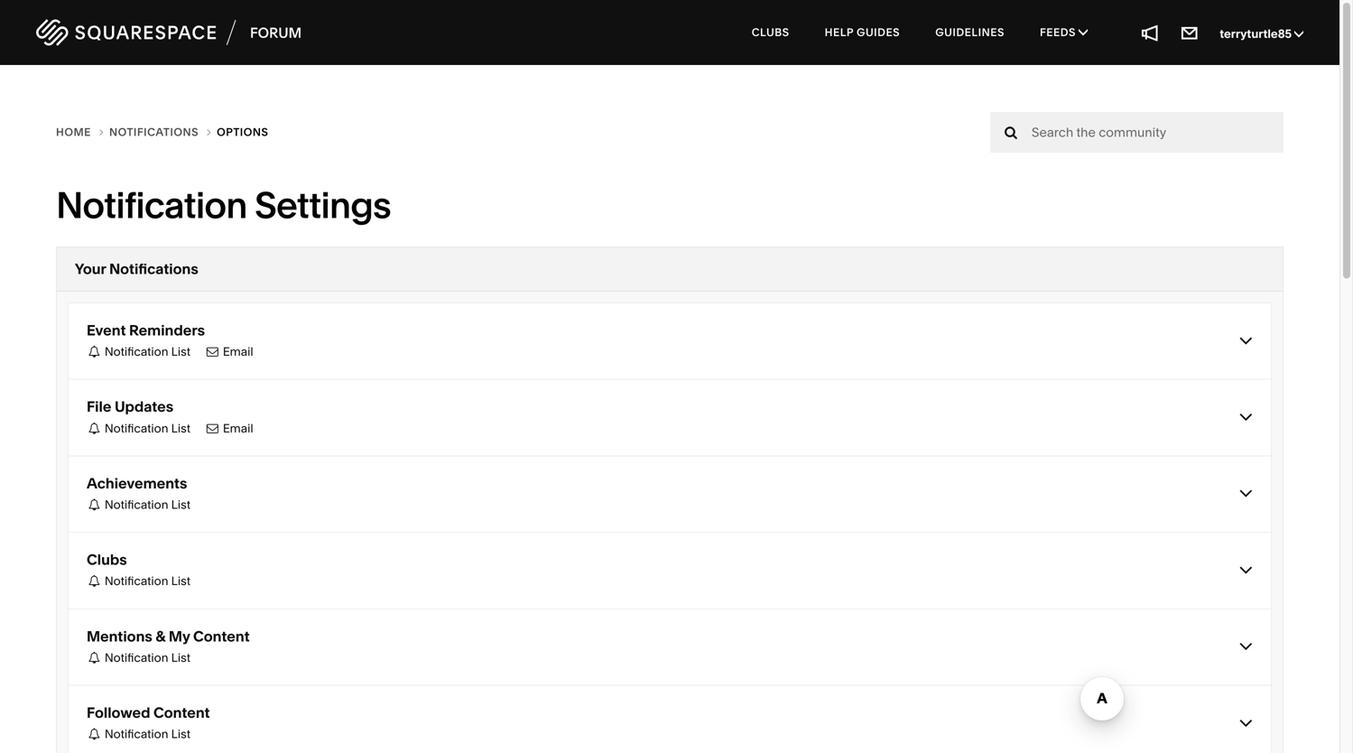 Task type: vqa. For each thing, say whether or not it's contained in the screenshot.
HOPE
no



Task type: describe. For each thing, give the bounding box(es) containing it.
list for followed content
[[171, 727, 191, 741]]

notification for fw image underneath followed
[[105, 727, 168, 741]]

home link
[[56, 122, 109, 142]]

event
[[87, 321, 126, 339]]

2 list from the top
[[171, 421, 191, 436]]

email for event reminders
[[220, 345, 253, 359]]

options
[[217, 126, 269, 139]]

achievements
[[87, 474, 187, 492]]

fw image down reminders
[[205, 346, 220, 358]]

list for achievements
[[171, 498, 191, 512]]

0 vertical spatial content
[[193, 627, 250, 645]]

clubs link
[[736, 9, 806, 56]]

squarespace forum image
[[36, 17, 302, 48]]

1 vertical spatial notifications
[[109, 260, 198, 278]]

reminders
[[129, 321, 205, 339]]

2 notification list from the top
[[102, 421, 191, 436]]

angle down image for reminders
[[1239, 329, 1253, 351]]

guidelines
[[936, 26, 1005, 39]]

notification for fw icon for achievements
[[105, 498, 168, 512]]

3 angle down image from the top
[[1239, 482, 1253, 504]]

notifications link
[[109, 122, 217, 142]]

notification list for followed content
[[102, 727, 191, 741]]

messages image
[[1180, 23, 1200, 42]]

Search search field
[[1032, 112, 1188, 153]]

caret down image for feeds
[[1079, 27, 1088, 37]]

caret down image for terryturtle85
[[1295, 27, 1304, 40]]

notification for fw image under mentions
[[105, 650, 168, 665]]

fw image down file
[[87, 422, 102, 434]]

0 vertical spatial notifications
[[109, 126, 202, 139]]

clubs inside clubs link
[[752, 26, 790, 39]]

notification for fw image underneath event
[[105, 345, 168, 359]]

1 notification list from the top
[[102, 345, 191, 359]]

list for mentions & my content
[[171, 650, 191, 665]]

help guides
[[825, 26, 900, 39]]

angle down image for content
[[1239, 712, 1253, 733]]

4 angle down image from the top
[[1239, 559, 1253, 581]]

your notifications
[[75, 260, 198, 278]]



Task type: locate. For each thing, give the bounding box(es) containing it.
list down "achievements"
[[171, 498, 191, 512]]

notification list down "achievements"
[[102, 498, 191, 512]]

4 list from the top
[[171, 574, 191, 588]]

1 horizontal spatial caret down image
[[1295, 27, 1304, 40]]

angle down image
[[1239, 329, 1253, 351], [1239, 406, 1253, 428], [1239, 482, 1253, 504], [1239, 559, 1253, 581], [1239, 712, 1253, 733]]

notifications up event reminders
[[109, 260, 198, 278]]

notification for fw icon corresponding to clubs
[[105, 574, 168, 588]]

mentions & my content
[[87, 627, 250, 645]]

search image
[[1005, 126, 1018, 139]]

help guides link
[[809, 9, 917, 56]]

guidelines link
[[919, 9, 1021, 56]]

5 angle down image from the top
[[1239, 712, 1253, 733]]

my
[[169, 627, 190, 645]]

fw image down event
[[87, 346, 102, 358]]

email
[[220, 345, 253, 359], [220, 421, 253, 436]]

clubs
[[752, 26, 790, 39], [87, 551, 127, 568]]

notification up the your notifications
[[56, 183, 247, 227]]

mentions
[[87, 627, 152, 645]]

3 notification list from the top
[[102, 498, 191, 512]]

1 list from the top
[[171, 345, 191, 359]]

4 notification list from the top
[[102, 574, 191, 588]]

notification down file updates
[[105, 421, 168, 436]]

1 vertical spatial content
[[154, 704, 210, 721]]

angle down image for updates
[[1239, 406, 1253, 428]]

notifications image
[[1141, 23, 1160, 42]]

&
[[156, 627, 166, 645]]

1 horizontal spatial clubs
[[752, 26, 790, 39]]

notification settings
[[56, 183, 391, 227]]

terryturtle85 link
[[1220, 27, 1304, 41]]

fw image
[[205, 422, 220, 434], [87, 499, 102, 511], [87, 575, 102, 587]]

clubs up mentions
[[87, 551, 127, 568]]

notification for fw image below file
[[105, 421, 168, 436]]

notification list up &
[[102, 574, 191, 588]]

home
[[56, 126, 94, 139]]

file updates
[[87, 398, 174, 416]]

2 angle right image from the left
[[207, 127, 211, 137]]

1 vertical spatial clubs
[[87, 551, 127, 568]]

5 list from the top
[[171, 650, 191, 665]]

5 notification list from the top
[[102, 650, 191, 665]]

file
[[87, 398, 111, 416]]

event reminders
[[87, 321, 205, 339]]

6 list from the top
[[171, 727, 191, 741]]

feeds link
[[1024, 9, 1105, 56]]

notification down followed content
[[105, 727, 168, 741]]

angle right image left options link
[[207, 127, 211, 137]]

notifications
[[109, 126, 202, 139], [109, 260, 198, 278]]

0 vertical spatial fw image
[[205, 422, 220, 434]]

2 email from the top
[[220, 421, 253, 436]]

followed
[[87, 704, 150, 721]]

angle right image right home
[[100, 127, 104, 137]]

angle right image
[[100, 127, 104, 137], [207, 127, 211, 137]]

1 vertical spatial fw image
[[87, 499, 102, 511]]

settings
[[255, 183, 391, 227]]

notification down event reminders
[[105, 345, 168, 359]]

fw image down followed
[[87, 728, 102, 740]]

angle right image for home
[[100, 127, 104, 137]]

fw image for achievements
[[87, 499, 102, 511]]

notifications right home
[[109, 126, 202, 139]]

content right my
[[193, 627, 250, 645]]

help
[[825, 26, 854, 39]]

notification list down event reminders
[[102, 345, 191, 359]]

followed content
[[87, 704, 210, 721]]

6 notification list from the top
[[102, 727, 191, 741]]

list up my
[[171, 574, 191, 588]]

1 vertical spatial email
[[220, 421, 253, 436]]

notification list for clubs
[[102, 574, 191, 588]]

0 vertical spatial email
[[220, 345, 253, 359]]

notification down mentions
[[105, 650, 168, 665]]

caret down image inside feeds link
[[1079, 27, 1088, 37]]

0 vertical spatial clubs
[[752, 26, 790, 39]]

1 angle down image from the top
[[1239, 329, 1253, 351]]

2 vertical spatial fw image
[[87, 575, 102, 587]]

terryturtle85
[[1220, 27, 1295, 41]]

clubs left help in the top of the page
[[752, 26, 790, 39]]

3 list from the top
[[171, 498, 191, 512]]

notification list for achievements
[[102, 498, 191, 512]]

angle right image inside notifications link
[[207, 127, 211, 137]]

0 horizontal spatial clubs
[[87, 551, 127, 568]]

angle right image for notifications
[[207, 127, 211, 137]]

caret down image inside terryturtle85 link
[[1295, 27, 1304, 40]]

notification
[[56, 183, 247, 227], [105, 345, 168, 359], [105, 421, 168, 436], [105, 498, 168, 512], [105, 574, 168, 588], [105, 650, 168, 665], [105, 727, 168, 741]]

fw image for clubs
[[87, 575, 102, 587]]

caret down image
[[1079, 27, 1088, 37], [1295, 27, 1304, 40]]

fw image
[[87, 346, 102, 358], [205, 346, 220, 358], [87, 422, 102, 434], [87, 652, 102, 664], [87, 728, 102, 740]]

angle right image inside home link
[[100, 127, 104, 137]]

content
[[193, 627, 250, 645], [154, 704, 210, 721]]

0 horizontal spatial angle right image
[[100, 127, 104, 137]]

email for file updates
[[220, 421, 253, 436]]

guides
[[857, 26, 900, 39]]

notification list down followed content
[[102, 727, 191, 741]]

2 angle down image from the top
[[1239, 406, 1253, 428]]

list down followed content
[[171, 727, 191, 741]]

notification down "achievements"
[[105, 498, 168, 512]]

notification list down updates
[[102, 421, 191, 436]]

0 horizontal spatial caret down image
[[1079, 27, 1088, 37]]

list down reminders
[[171, 345, 191, 359]]

feeds
[[1040, 26, 1079, 39]]

notification list down &
[[102, 650, 191, 665]]

notification list
[[102, 345, 191, 359], [102, 421, 191, 436], [102, 498, 191, 512], [102, 574, 191, 588], [102, 650, 191, 665], [102, 727, 191, 741]]

list down my
[[171, 650, 191, 665]]

angle down image
[[1239, 635, 1253, 657]]

1 angle right image from the left
[[100, 127, 104, 137]]

content right followed
[[154, 704, 210, 721]]

notification up mentions
[[105, 574, 168, 588]]

updates
[[115, 398, 174, 416]]

fw image down mentions
[[87, 652, 102, 664]]

1 email from the top
[[220, 345, 253, 359]]

list down updates
[[171, 421, 191, 436]]

options link
[[217, 126, 269, 139]]

list
[[171, 345, 191, 359], [171, 421, 191, 436], [171, 498, 191, 512], [171, 574, 191, 588], [171, 650, 191, 665], [171, 727, 191, 741]]

1 horizontal spatial angle right image
[[207, 127, 211, 137]]

notification list for mentions & my content
[[102, 650, 191, 665]]

your
[[75, 260, 106, 278]]

list for clubs
[[171, 574, 191, 588]]



